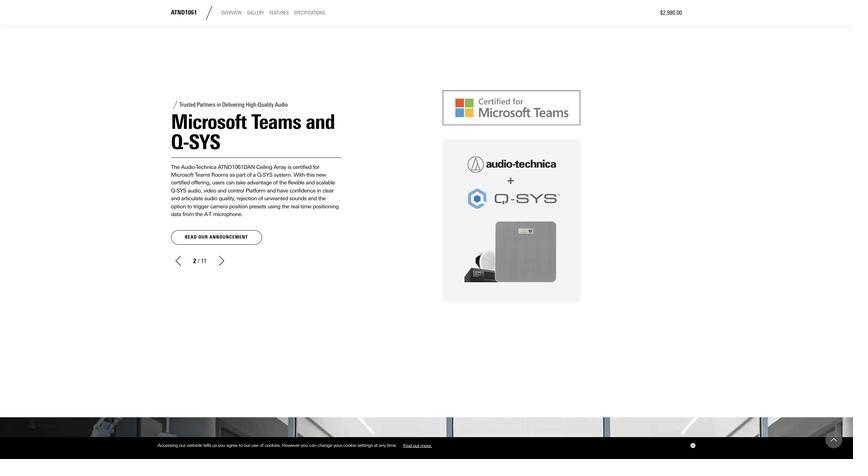 Task type: vqa. For each thing, say whether or not it's contained in the screenshot.
using
yes



Task type: describe. For each thing, give the bounding box(es) containing it.
agree
[[227, 443, 238, 448]]

read our announcement
[[185, 234, 248, 240]]

data
[[171, 211, 181, 217]]

new
[[316, 172, 327, 178]]

0 horizontal spatial in
[[217, 101, 221, 108]]

2 horizontal spatial our
[[244, 443, 250, 448]]

settings
[[358, 443, 373, 448]]

this
[[307, 172, 315, 178]]

website
[[187, 443, 202, 448]]

read our announcement button
[[171, 230, 262, 245]]

0 horizontal spatial certified
[[171, 180, 190, 186]]

unwanted
[[265, 195, 288, 202]]

part
[[236, 172, 246, 178]]

more.
[[421, 443, 432, 448]]

any
[[379, 443, 386, 448]]

with
[[294, 172, 305, 178]]

find
[[404, 443, 412, 448]]

real-
[[291, 203, 301, 210]]

our for accessing
[[179, 443, 186, 448]]

of left the a on the left top of the page
[[247, 172, 252, 178]]

use
[[252, 443, 259, 448]]

out
[[413, 443, 420, 448]]

1 horizontal spatial certified
[[293, 164, 312, 170]]

for
[[313, 164, 320, 170]]

read
[[185, 234, 197, 240]]

quality
[[258, 101, 274, 108]]

position
[[229, 203, 248, 210]]

sounds
[[290, 195, 307, 202]]

at
[[374, 443, 378, 448]]

next slide image
[[217, 256, 227, 266]]

1 vertical spatial sys
[[263, 172, 273, 178]]

t
[[209, 211, 212, 217]]

microsoft inside "the audio-technica atnd1061dan ceiling array is certified for microsoft teams rooms as part of a q-sys system. with this new certified offering, users can take advantage of the flexible and scalable q-sys audio, video and control platform and have confidence in clear and articulate audio quality, rejection of unwanted sounds and the option to trigger camera position presets using the real-time positioning data from the a-t microphone."
[[171, 172, 194, 178]]

ceiling
[[257, 164, 272, 170]]

platform
[[246, 187, 266, 194]]

change
[[318, 443, 332, 448]]

microsoft teams and q-sys
[[171, 110, 335, 154]]

11
[[201, 258, 207, 265]]

microphone.
[[213, 211, 243, 217]]

advantage
[[247, 180, 272, 186]]

audio,
[[188, 187, 202, 194]]

cookie
[[344, 443, 356, 448]]

using
[[268, 203, 281, 210]]

array
[[274, 164, 286, 170]]

offering,
[[191, 180, 211, 186]]

features
[[270, 10, 289, 16]]

teams inside "the audio-technica atnd1061dan ceiling array is certified for microsoft teams rooms as part of a q-sys system. with this new certified offering, users can take advantage of the flexible and scalable q-sys audio, video and control platform and have confidence in clear and articulate audio quality, rejection of unwanted sounds and the option to trigger camera position presets using the real-time positioning data from the a-t microphone."
[[195, 172, 210, 178]]

partners
[[197, 101, 215, 108]]

of up presets
[[259, 195, 263, 202]]

option
[[171, 203, 186, 210]]

high-
[[246, 101, 258, 108]]

tells
[[203, 443, 211, 448]]

2 / 11
[[193, 258, 207, 265]]

the left a-
[[195, 211, 203, 217]]

audio-
[[181, 164, 196, 170]]

time
[[301, 203, 312, 210]]

1 vertical spatial to
[[239, 443, 243, 448]]

gallery
[[247, 10, 264, 16]]

us
[[212, 443, 217, 448]]

teams inside microsoft teams and q-sys
[[252, 110, 301, 134]]

0 horizontal spatial sys
[[177, 187, 186, 194]]



Task type: locate. For each thing, give the bounding box(es) containing it.
and inside microsoft teams and q-sys
[[306, 110, 335, 134]]

a
[[253, 172, 256, 178]]

have
[[277, 187, 288, 194]]

/
[[198, 258, 200, 265]]

0 vertical spatial q-
[[171, 130, 189, 154]]

q-
[[171, 130, 189, 154], [257, 172, 263, 178], [171, 187, 177, 194]]

in
[[217, 101, 221, 108], [317, 187, 321, 194]]

a-
[[204, 211, 209, 217]]

teams down audio
[[252, 110, 301, 134]]

sys up articulate
[[177, 187, 186, 194]]

can down as
[[226, 180, 235, 186]]

trigger
[[194, 203, 209, 210]]

to
[[187, 203, 192, 210], [239, 443, 243, 448]]

1 horizontal spatial in
[[317, 187, 321, 194]]

2 you from the left
[[301, 443, 308, 448]]

2 vertical spatial sys
[[177, 187, 186, 194]]

0 vertical spatial microsoft
[[171, 110, 247, 134]]

users
[[212, 180, 225, 186]]

specifications
[[294, 10, 325, 16]]

can
[[226, 180, 235, 186], [309, 443, 317, 448]]

microsoft down 'partners'
[[171, 110, 247, 134]]

our left use
[[244, 443, 250, 448]]

atnd1061
[[171, 9, 197, 16]]

our
[[199, 234, 208, 240], [179, 443, 186, 448], [244, 443, 250, 448]]

1 horizontal spatial you
[[301, 443, 308, 448]]

announcement
[[210, 234, 248, 240]]

arrow up image
[[832, 437, 838, 443]]

0 vertical spatial certified
[[293, 164, 312, 170]]

as
[[230, 172, 235, 178]]

system.
[[274, 172, 292, 178]]

2
[[193, 258, 196, 265]]

however
[[282, 443, 300, 448]]

read our announcement link
[[171, 230, 262, 245]]

camera
[[210, 203, 228, 210]]

find out more.
[[404, 443, 432, 448]]

our left website
[[179, 443, 186, 448]]

positioning
[[313, 203, 339, 210]]

2 vertical spatial q-
[[171, 187, 177, 194]]

you right however
[[301, 443, 308, 448]]

you right "us" at the left bottom of page
[[218, 443, 225, 448]]

find out more. link
[[398, 440, 437, 451]]

accessing our website tells us you agree to our use of cookies. however you can change your cookie settings at any time.
[[158, 443, 398, 448]]

in right 'partners'
[[217, 101, 221, 108]]

1 vertical spatial in
[[317, 187, 321, 194]]

video
[[204, 187, 216, 194]]

1 vertical spatial microsoft
[[171, 172, 194, 178]]

0 horizontal spatial you
[[218, 443, 225, 448]]

to right agree
[[239, 443, 243, 448]]

certified up with
[[293, 164, 312, 170]]

0 vertical spatial sys
[[189, 130, 220, 154]]

0 horizontal spatial teams
[[195, 172, 210, 178]]

our for read
[[199, 234, 208, 240]]

0 vertical spatial teams
[[252, 110, 301, 134]]

0 vertical spatial to
[[187, 203, 192, 210]]

teams up offering,
[[195, 172, 210, 178]]

audio
[[275, 101, 288, 108]]

is
[[288, 164, 292, 170]]

can inside "the audio-technica atnd1061dan ceiling array is certified for microsoft teams rooms as part of a q-sys system. with this new certified offering, users can take advantage of the flexible and scalable q-sys audio, video and control platform and have confidence in clear and articulate audio quality, rejection of unwanted sounds and the option to trigger camera position presets using the real-time positioning data from the a-t microphone."
[[226, 180, 235, 186]]

the up the positioning
[[318, 195, 326, 202]]

from
[[183, 211, 194, 217]]

presets
[[249, 203, 266, 210]]

cookies.
[[265, 443, 281, 448]]

certified
[[293, 164, 312, 170], [171, 180, 190, 186]]

clear
[[323, 187, 334, 194]]

1 you from the left
[[218, 443, 225, 448]]

2 microsoft from the top
[[171, 172, 194, 178]]

sys down the ceiling
[[263, 172, 273, 178]]

trusted
[[180, 101, 196, 108]]

control
[[228, 187, 244, 194]]

sys inside microsoft teams and q-sys
[[189, 130, 220, 154]]

quality,
[[219, 195, 236, 202]]

technica
[[196, 164, 217, 170]]

divider line image
[[202, 6, 216, 20]]

0 horizontal spatial our
[[179, 443, 186, 448]]

1 vertical spatial teams
[[195, 172, 210, 178]]

1 horizontal spatial sys
[[189, 130, 220, 154]]

the left real-
[[282, 203, 290, 210]]

our right read
[[199, 234, 208, 240]]

certified up audio,
[[171, 180, 190, 186]]

0 horizontal spatial can
[[226, 180, 235, 186]]

rejection
[[237, 195, 257, 202]]

sys
[[189, 130, 220, 154], [263, 172, 273, 178], [177, 187, 186, 194]]

can left change
[[309, 443, 317, 448]]

1 horizontal spatial our
[[199, 234, 208, 240]]

$2,980.00
[[661, 9, 683, 16]]

q- up option
[[171, 187, 177, 194]]

1 vertical spatial can
[[309, 443, 317, 448]]

to up from
[[187, 203, 192, 210]]

you
[[218, 443, 225, 448], [301, 443, 308, 448]]

in inside "the audio-technica atnd1061dan ceiling array is certified for microsoft teams rooms as part of a q-sys system. with this new certified offering, users can take advantage of the flexible and scalable q-sys audio, video and control platform and have confidence in clear and articulate audio quality, rejection of unwanted sounds and the option to trigger camera position presets using the real-time positioning data from the a-t microphone."
[[317, 187, 321, 194]]

microsoft down 'audio-'
[[171, 172, 194, 178]]

audio
[[204, 195, 217, 202]]

take
[[236, 180, 246, 186]]

microsoft
[[171, 110, 247, 134], [171, 172, 194, 178]]

1 microsoft from the top
[[171, 110, 247, 134]]

1 vertical spatial certified
[[171, 180, 190, 186]]

q- inside microsoft teams and q-sys
[[171, 130, 189, 154]]

the
[[171, 164, 180, 170]]

1 vertical spatial q-
[[257, 172, 263, 178]]

of up have at the top left of page
[[273, 180, 278, 186]]

overview
[[221, 10, 242, 16]]

0 vertical spatial in
[[217, 101, 221, 108]]

of
[[247, 172, 252, 178], [273, 180, 278, 186], [259, 195, 263, 202], [260, 443, 264, 448]]

your
[[334, 443, 342, 448]]

sys up technica
[[189, 130, 220, 154]]

trusted partners in delivering high-quality audio
[[180, 101, 288, 108]]

in left clear on the left of the page
[[317, 187, 321, 194]]

delivering
[[222, 101, 245, 108]]

0 horizontal spatial to
[[187, 203, 192, 210]]

the down system.
[[279, 180, 287, 186]]

rooms
[[212, 172, 228, 178]]

0 vertical spatial can
[[226, 180, 235, 186]]

q- right the a on the left top of the page
[[257, 172, 263, 178]]

to inside "the audio-technica atnd1061dan ceiling array is certified for microsoft teams rooms as part of a q-sys system. with this new certified offering, users can take advantage of the flexible and scalable q-sys audio, video and control platform and have confidence in clear and articulate audio quality, rejection of unwanted sounds and the option to trigger camera position presets using the real-time positioning data from the a-t microphone."
[[187, 203, 192, 210]]

time.
[[387, 443, 397, 448]]

flexible
[[288, 180, 305, 186]]

previous slide image
[[173, 256, 183, 266]]

and
[[306, 110, 335, 134], [306, 180, 315, 186], [218, 187, 227, 194], [267, 187, 276, 194], [171, 195, 180, 202], [308, 195, 317, 202]]

articulate
[[181, 195, 203, 202]]

2 horizontal spatial sys
[[263, 172, 273, 178]]

1 horizontal spatial can
[[309, 443, 317, 448]]

the audio-technica atnd1061dan ceiling array is certified for microsoft teams rooms as part of a q-sys system. with this new certified offering, users can take advantage of the flexible and scalable q-sys audio, video and control platform and have confidence in clear and articulate audio quality, rejection of unwanted sounds and the option to trigger camera position presets using the real-time positioning data from the a-t microphone.
[[171, 164, 339, 217]]

1 horizontal spatial teams
[[252, 110, 301, 134]]

1 horizontal spatial to
[[239, 443, 243, 448]]

accessing
[[158, 443, 178, 448]]

scalable
[[316, 180, 335, 186]]

teams
[[252, 110, 301, 134], [195, 172, 210, 178]]

microsoft inside microsoft teams and q-sys
[[171, 110, 247, 134]]

confidence
[[290, 187, 316, 194]]

of right use
[[260, 443, 264, 448]]

our inside button
[[199, 234, 208, 240]]

q- up the 'the'
[[171, 130, 189, 154]]

atnd1061dan
[[218, 164, 255, 170]]

cross image
[[692, 444, 694, 447]]



